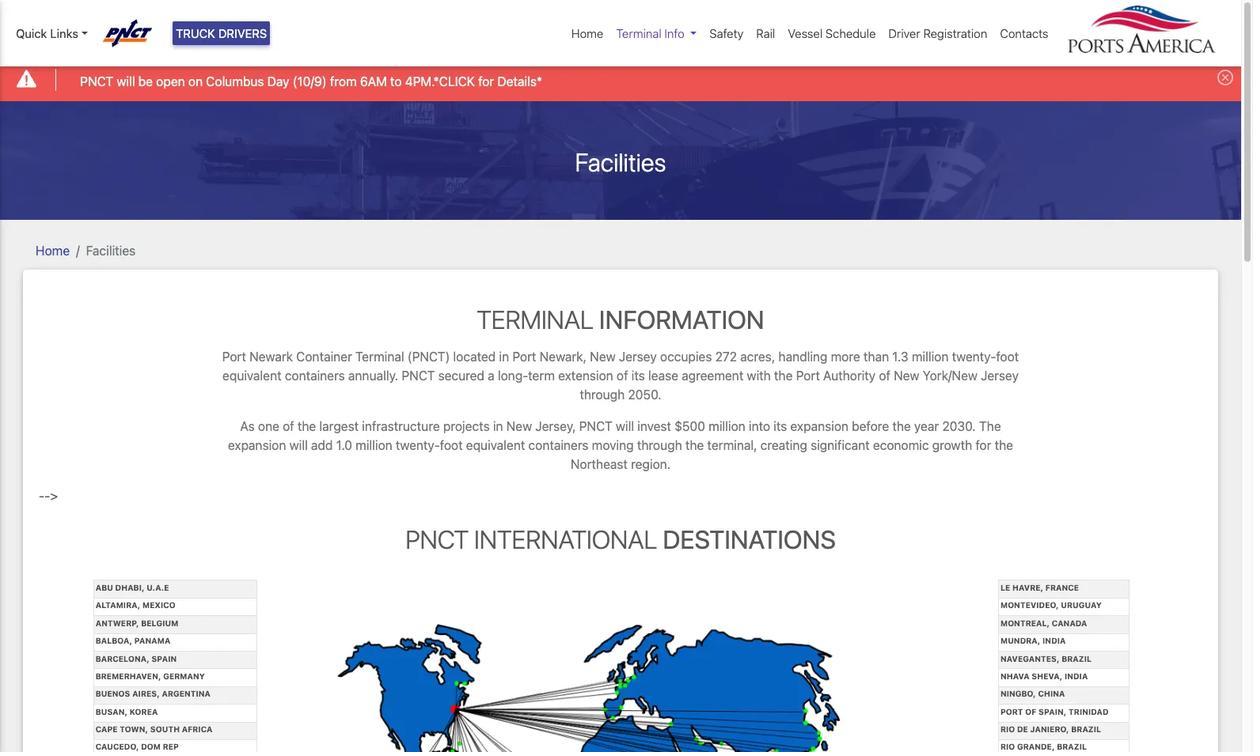 Task type: vqa. For each thing, say whether or not it's contained in the screenshot.
departing at the bottom
no



Task type: describe. For each thing, give the bounding box(es) containing it.
port down handling at the top right
[[796, 369, 820, 383]]

terminal info
[[616, 26, 685, 40]]

twenty- inside the as one of the largest infrastructure projects in new jersey, pnct will invest $500 million into its expansion before the year 2030. the expansion will add 1.0 million twenty-foot equivalent containers moving through the terminal, creating significant economic growth for the northeast region.
[[396, 439, 440, 453]]

2 horizontal spatial new
[[894, 369, 919, 383]]

the
[[979, 420, 1001, 434]]

truck drivers
[[176, 26, 267, 40]]

long-
[[498, 369, 528, 383]]

navegantes, brazil
[[1000, 654, 1092, 664]]

dom
[[141, 743, 161, 752]]

balboa,
[[95, 637, 132, 646]]

rail link
[[750, 18, 782, 49]]

altamira,
[[95, 601, 140, 611]]

le
[[1000, 583, 1010, 593]]

pnct inside the as one of the largest infrastructure projects in new jersey, pnct will invest $500 million into its expansion before the year 2030. the expansion will add 1.0 million twenty-foot equivalent containers moving through the terminal, creating significant economic growth for the northeast region.
[[579, 420, 612, 434]]

altamira, mexico
[[95, 601, 175, 611]]

york/new
[[923, 369, 978, 383]]

extension
[[558, 369, 613, 383]]

abu dhabi, u.a.e
[[95, 583, 169, 593]]

uruguay
[[1061, 601, 1102, 611]]

2050.
[[628, 388, 661, 402]]

1 vertical spatial brazil
[[1071, 725, 1101, 735]]

spain
[[152, 654, 177, 664]]

(pnct)
[[407, 350, 450, 364]]

1.3
[[892, 350, 908, 364]]

france
[[1045, 583, 1079, 593]]

grande,
[[1017, 743, 1055, 752]]

close image
[[1217, 70, 1233, 86]]

africa
[[182, 725, 212, 735]]

montevideo, uruguay
[[1000, 601, 1102, 611]]

with
[[747, 369, 771, 383]]

buenos aires, argentina
[[95, 690, 211, 699]]

korea
[[130, 707, 158, 717]]

twenty- inside the port newark container terminal (pnct) located in port newark, new jersey occupies 272 acres, handling more than 1.3 million twenty-foot equivalent containers annually. pnct secured a long-term extension of its lease agreement with the port authority of new york/new jersey through 2050.
[[952, 350, 996, 364]]

aires,
[[132, 690, 160, 699]]

contacts
[[1000, 26, 1048, 40]]

port down ningbo,
[[1000, 707, 1023, 717]]

0 vertical spatial facilities
[[575, 147, 666, 177]]

1 vertical spatial million
[[709, 420, 745, 434]]

vessel
[[788, 26, 823, 40]]

south
[[150, 725, 180, 735]]

will inside alert
[[117, 74, 135, 88]]

bremerhaven,
[[95, 672, 161, 681]]

2 vertical spatial million
[[356, 439, 392, 453]]

terminal information
[[477, 304, 764, 335]]

1 vertical spatial expansion
[[228, 439, 286, 453]]

info
[[665, 26, 685, 40]]

quick links
[[16, 26, 78, 40]]

janiero,
[[1030, 725, 1069, 735]]

handling
[[778, 350, 828, 364]]

0 vertical spatial jersey
[[619, 350, 657, 364]]

registration
[[923, 26, 987, 40]]

busan, korea
[[95, 707, 158, 717]]

details*
[[497, 74, 542, 88]]

add
[[311, 439, 333, 453]]

drivers
[[218, 26, 267, 40]]

vessel schedule
[[788, 26, 876, 40]]

mundra, india
[[1000, 637, 1066, 646]]

sheva,
[[1032, 672, 1062, 681]]

terminal info link
[[610, 18, 703, 49]]

secured
[[438, 369, 484, 383]]

pnct will be open on columbus day (10/9) from 6am to 4pm.*click for details*
[[80, 74, 542, 88]]

trinidad
[[1069, 707, 1109, 717]]

jersey,
[[535, 420, 576, 434]]

occupies
[[660, 350, 712, 364]]

(10/9)
[[293, 74, 327, 88]]

0 vertical spatial home link
[[565, 18, 610, 49]]

contacts link
[[994, 18, 1055, 49]]

de
[[1017, 725, 1028, 735]]

0 horizontal spatial home
[[36, 243, 70, 258]]

montreal, canada
[[1000, 619, 1087, 628]]

creating
[[760, 439, 807, 453]]

columbus
[[206, 74, 264, 88]]

the inside the port newark container terminal (pnct) located in port newark, new jersey occupies 272 acres, handling more than 1.3 million twenty-foot equivalent containers annually. pnct secured a long-term extension of its lease agreement with the port authority of new york/new jersey through 2050.
[[774, 369, 793, 383]]

antwerp,
[[95, 619, 139, 628]]

2 - from the left
[[45, 489, 50, 503]]

-->
[[39, 489, 58, 503]]

its inside the port newark container terminal (pnct) located in port newark, new jersey occupies 272 acres, handling more than 1.3 million twenty-foot equivalent containers annually. pnct secured a long-term extension of its lease agreement with the port authority of new york/new jersey through 2050.
[[631, 369, 645, 383]]

destinations
[[663, 525, 836, 555]]

driver
[[888, 26, 920, 40]]

authority
[[823, 369, 876, 383]]

term
[[528, 369, 555, 383]]

pnct inside the port newark container terminal (pnct) located in port newark, new jersey occupies 272 acres, handling more than 1.3 million twenty-foot equivalent containers annually. pnct secured a long-term extension of its lease agreement with the port authority of new york/new jersey through 2050.
[[402, 369, 435, 383]]

port up 'long-'
[[512, 350, 536, 364]]

driver registration
[[888, 26, 987, 40]]

agreement
[[682, 369, 744, 383]]

0 horizontal spatial home link
[[36, 243, 70, 258]]

montevideo,
[[1000, 601, 1059, 611]]

port of spain, trinidad
[[1000, 707, 1109, 717]]

infrastructure
[[362, 420, 440, 434]]

caucedo,
[[95, 743, 139, 752]]

new inside the as one of the largest infrastructure projects in new jersey, pnct will invest $500 million into its expansion before the year 2030. the expansion will add 1.0 million twenty-foot equivalent containers moving through the terminal, creating significant economic growth for the northeast region.
[[506, 420, 532, 434]]

to
[[390, 74, 402, 88]]

quick links link
[[16, 25, 88, 42]]

belgium
[[141, 619, 178, 628]]

vessel schedule link
[[782, 18, 882, 49]]

rail
[[756, 26, 775, 40]]

mexico
[[142, 601, 175, 611]]



Task type: locate. For each thing, give the bounding box(es) containing it.
rio left grande,
[[1000, 743, 1015, 752]]

in inside the port newark container terminal (pnct) located in port newark, new jersey occupies 272 acres, handling more than 1.3 million twenty-foot equivalent containers annually. pnct secured a long-term extension of its lease agreement with the port authority of new york/new jersey through 2050.
[[499, 350, 509, 364]]

terminal up annually.
[[355, 350, 404, 364]]

1 horizontal spatial expansion
[[790, 420, 849, 434]]

0 vertical spatial foot
[[996, 350, 1019, 364]]

the down "the"
[[995, 439, 1013, 453]]

lease
[[648, 369, 678, 383]]

barcelona, spain
[[95, 654, 177, 664]]

1 vertical spatial twenty-
[[396, 439, 440, 453]]

0 vertical spatial equivalent
[[222, 369, 281, 383]]

for inside the as one of the largest infrastructure projects in new jersey, pnct will invest $500 million into its expansion before the year 2030. the expansion will add 1.0 million twenty-foot equivalent containers moving through the terminal, creating significant economic growth for the northeast region.
[[976, 439, 991, 453]]

0 vertical spatial through
[[580, 388, 625, 402]]

argentina
[[162, 690, 211, 699]]

schedule
[[826, 26, 876, 40]]

its up 2050.
[[631, 369, 645, 383]]

in inside the as one of the largest infrastructure projects in new jersey, pnct will invest $500 million into its expansion before the year 2030. the expansion will add 1.0 million twenty-foot equivalent containers moving through the terminal, creating significant economic growth for the northeast region.
[[493, 420, 503, 434]]

the up add
[[298, 420, 316, 434]]

0 horizontal spatial its
[[631, 369, 645, 383]]

truck
[[176, 26, 215, 40]]

jersey up lease
[[619, 350, 657, 364]]

0 vertical spatial new
[[590, 350, 616, 364]]

new up extension
[[590, 350, 616, 364]]

million inside the port newark container terminal (pnct) located in port newark, new jersey occupies 272 acres, handling more than 1.3 million twenty-foot equivalent containers annually. pnct secured a long-term extension of its lease agreement with the port authority of new york/new jersey through 2050.
[[912, 350, 949, 364]]

barcelona,
[[95, 654, 149, 664]]

2 vertical spatial new
[[506, 420, 532, 434]]

more
[[831, 350, 860, 364]]

1 horizontal spatial terminal
[[477, 304, 594, 335]]

the up the economic
[[892, 420, 911, 434]]

1 horizontal spatial will
[[289, 439, 308, 453]]

brazil down trinidad
[[1071, 725, 1101, 735]]

1 vertical spatial terminal
[[477, 304, 594, 335]]

0 vertical spatial will
[[117, 74, 135, 88]]

1 horizontal spatial facilities
[[575, 147, 666, 177]]

through down invest
[[637, 439, 682, 453]]

its
[[631, 369, 645, 383], [774, 420, 787, 434]]

1 horizontal spatial for
[[976, 439, 991, 453]]

rio de janiero, brazil
[[1000, 725, 1101, 735]]

0 vertical spatial expansion
[[790, 420, 849, 434]]

1 horizontal spatial new
[[590, 350, 616, 364]]

expansion down "as"
[[228, 439, 286, 453]]

caucedo, dom rep
[[95, 743, 179, 752]]

2 horizontal spatial million
[[912, 350, 949, 364]]

terminal for terminal info
[[616, 26, 662, 40]]

be
[[138, 74, 153, 88]]

economic
[[873, 439, 929, 453]]

twenty- down infrastructure
[[396, 439, 440, 453]]

rep
[[163, 743, 179, 752]]

pnct will be open on columbus day (10/9) from 6am to 4pm.*click for details* link
[[80, 72, 542, 91]]

1 horizontal spatial home
[[571, 26, 603, 40]]

will left add
[[289, 439, 308, 453]]

canada
[[1052, 619, 1087, 628]]

containers down jersey,
[[528, 439, 589, 453]]

safety
[[710, 26, 744, 40]]

equivalent inside the port newark container terminal (pnct) located in port newark, new jersey occupies 272 acres, handling more than 1.3 million twenty-foot equivalent containers annually. pnct secured a long-term extension of its lease agreement with the port authority of new york/new jersey through 2050.
[[222, 369, 281, 383]]

0 horizontal spatial for
[[478, 74, 494, 88]]

of inside the as one of the largest infrastructure projects in new jersey, pnct will invest $500 million into its expansion before the year 2030. the expansion will add 1.0 million twenty-foot equivalent containers moving through the terminal, creating significant economic growth for the northeast region.
[[283, 420, 294, 434]]

0 vertical spatial terminal
[[616, 26, 662, 40]]

rail image
[[336, 619, 906, 753]]

2 horizontal spatial terminal
[[616, 26, 662, 40]]

jersey right york/new
[[981, 369, 1019, 383]]

its inside the as one of the largest infrastructure projects in new jersey, pnct will invest $500 million into its expansion before the year 2030. the expansion will add 1.0 million twenty-foot equivalent containers moving through the terminal, creating significant economic growth for the northeast region.
[[774, 420, 787, 434]]

links
[[50, 26, 78, 40]]

of right one
[[283, 420, 294, 434]]

1 vertical spatial through
[[637, 439, 682, 453]]

safety link
[[703, 18, 750, 49]]

rio left de
[[1000, 725, 1015, 735]]

rio grande, brazil
[[1000, 743, 1087, 752]]

1 vertical spatial will
[[616, 420, 634, 434]]

quick
[[16, 26, 47, 40]]

1 vertical spatial facilities
[[86, 243, 136, 258]]

the down $500
[[685, 439, 704, 453]]

antwerp, belgium
[[95, 619, 178, 628]]

1 vertical spatial home
[[36, 243, 70, 258]]

containers down container
[[285, 369, 345, 383]]

projects
[[443, 420, 490, 434]]

1 vertical spatial jersey
[[981, 369, 1019, 383]]

facilities
[[575, 147, 666, 177], [86, 243, 136, 258]]

rio
[[1000, 725, 1015, 735], [1000, 743, 1015, 752]]

information
[[599, 304, 764, 335]]

0 vertical spatial million
[[912, 350, 949, 364]]

2 vertical spatial terminal
[[355, 350, 404, 364]]

1 vertical spatial new
[[894, 369, 919, 383]]

moving
[[592, 439, 634, 453]]

1 vertical spatial india
[[1065, 672, 1088, 681]]

terminal left info
[[616, 26, 662, 40]]

will
[[117, 74, 135, 88], [616, 420, 634, 434], [289, 439, 308, 453]]

u.a.e
[[147, 583, 169, 593]]

1 vertical spatial in
[[493, 420, 503, 434]]

0 vertical spatial in
[[499, 350, 509, 364]]

brazil
[[1062, 654, 1092, 664], [1071, 725, 1101, 735], [1057, 743, 1087, 752]]

port left newark at the left top of the page
[[222, 350, 246, 364]]

in
[[499, 350, 509, 364], [493, 420, 503, 434]]

twenty- up york/new
[[952, 350, 996, 364]]

annually.
[[348, 369, 398, 383]]

containers inside the as one of the largest infrastructure projects in new jersey, pnct will invest $500 million into its expansion before the year 2030. the expansion will add 1.0 million twenty-foot equivalent containers moving through the terminal, creating significant economic growth for the northeast region.
[[528, 439, 589, 453]]

the right with
[[774, 369, 793, 383]]

6am
[[360, 74, 387, 88]]

mundra,
[[1000, 637, 1040, 646]]

equivalent
[[222, 369, 281, 383], [466, 439, 525, 453]]

region.
[[631, 458, 671, 472]]

0 vertical spatial india
[[1042, 637, 1066, 646]]

1 horizontal spatial jersey
[[981, 369, 1019, 383]]

through inside the port newark container terminal (pnct) located in port newark, new jersey occupies 272 acres, handling more than 1.3 million twenty-foot equivalent containers annually. pnct secured a long-term extension of its lease agreement with the port authority of new york/new jersey through 2050.
[[580, 388, 625, 402]]

1 horizontal spatial twenty-
[[952, 350, 996, 364]]

expansion up significant
[[790, 420, 849, 434]]

foot down projects
[[440, 439, 463, 453]]

0 vertical spatial brazil
[[1062, 654, 1092, 664]]

0 vertical spatial twenty-
[[952, 350, 996, 364]]

its up creating at the right bottom
[[774, 420, 787, 434]]

0 vertical spatial for
[[478, 74, 494, 88]]

of down than
[[879, 369, 890, 383]]

0 horizontal spatial million
[[356, 439, 392, 453]]

1 vertical spatial foot
[[440, 439, 463, 453]]

1 vertical spatial rio
[[1000, 743, 1015, 752]]

for left details* at the left top
[[478, 74, 494, 88]]

terminal inside the port newark container terminal (pnct) located in port newark, new jersey occupies 272 acres, handling more than 1.3 million twenty-foot equivalent containers annually. pnct secured a long-term extension of its lease agreement with the port authority of new york/new jersey through 2050.
[[355, 350, 404, 364]]

pnct inside alert
[[80, 74, 113, 88]]

nhava
[[1000, 672, 1030, 681]]

rio for rio grande, brazil
[[1000, 743, 1015, 752]]

in right projects
[[493, 420, 503, 434]]

through inside the as one of the largest infrastructure projects in new jersey, pnct will invest $500 million into its expansion before the year 2030. the expansion will add 1.0 million twenty-foot equivalent containers moving through the terminal, creating significant economic growth for the northeast region.
[[637, 439, 682, 453]]

for down "the"
[[976, 439, 991, 453]]

le havre, france
[[1000, 583, 1079, 593]]

equivalent inside the as one of the largest infrastructure projects in new jersey, pnct will invest $500 million into its expansion before the year 2030. the expansion will add 1.0 million twenty-foot equivalent containers moving through the terminal, creating significant economic growth for the northeast region.
[[466, 439, 525, 453]]

2 vertical spatial will
[[289, 439, 308, 453]]

will left be
[[117, 74, 135, 88]]

rio for rio de janiero, brazil
[[1000, 725, 1015, 735]]

india up navegantes, brazil
[[1042, 637, 1066, 646]]

new
[[590, 350, 616, 364], [894, 369, 919, 383], [506, 420, 532, 434]]

0 horizontal spatial through
[[580, 388, 625, 402]]

million up terminal,
[[709, 420, 745, 434]]

new left jersey,
[[506, 420, 532, 434]]

equivalent down newark at the left top of the page
[[222, 369, 281, 383]]

1 horizontal spatial containers
[[528, 439, 589, 453]]

foot up "the"
[[996, 350, 1019, 364]]

year
[[914, 420, 939, 434]]

million up york/new
[[912, 350, 949, 364]]

nhava sheva, india
[[1000, 672, 1088, 681]]

india right sheva,
[[1065, 672, 1088, 681]]

1 horizontal spatial equivalent
[[466, 439, 525, 453]]

0 horizontal spatial will
[[117, 74, 135, 88]]

terminal for terminal information
[[477, 304, 594, 335]]

1 horizontal spatial home link
[[565, 18, 610, 49]]

0 horizontal spatial containers
[[285, 369, 345, 383]]

1 horizontal spatial its
[[774, 420, 787, 434]]

0 horizontal spatial expansion
[[228, 439, 286, 453]]

2 vertical spatial brazil
[[1057, 743, 1087, 752]]

-
[[39, 489, 45, 503], [45, 489, 50, 503]]

0 horizontal spatial terminal
[[355, 350, 404, 364]]

into
[[749, 420, 770, 434]]

open
[[156, 74, 185, 88]]

0 vertical spatial its
[[631, 369, 645, 383]]

dhabi,
[[115, 583, 144, 593]]

million right 1.0
[[356, 439, 392, 453]]

will up moving
[[616, 420, 634, 434]]

0 horizontal spatial new
[[506, 420, 532, 434]]

panama
[[134, 637, 170, 646]]

china
[[1038, 690, 1065, 699]]

container
[[296, 350, 352, 364]]

foot inside the as one of the largest infrastructure projects in new jersey, pnct will invest $500 million into its expansion before the year 2030. the expansion will add 1.0 million twenty-foot equivalent containers moving through the terminal, creating significant economic growth for the northeast region.
[[440, 439, 463, 453]]

1.0
[[336, 439, 352, 453]]

containers
[[285, 369, 345, 383], [528, 439, 589, 453]]

brazil up sheva,
[[1062, 654, 1092, 664]]

0 horizontal spatial facilities
[[86, 243, 136, 258]]

0 vertical spatial containers
[[285, 369, 345, 383]]

new down 1.3
[[894, 369, 919, 383]]

0 horizontal spatial foot
[[440, 439, 463, 453]]

1 horizontal spatial million
[[709, 420, 745, 434]]

containers inside the port newark container terminal (pnct) located in port newark, new jersey occupies 272 acres, handling more than 1.3 million twenty-foot equivalent containers annually. pnct secured a long-term extension of its lease agreement with the port authority of new york/new jersey through 2050.
[[285, 369, 345, 383]]

1 horizontal spatial through
[[637, 439, 682, 453]]

million
[[912, 350, 949, 364], [709, 420, 745, 434], [356, 439, 392, 453]]

$500
[[675, 420, 705, 434]]

terminal up newark,
[[477, 304, 594, 335]]

1 - from the left
[[39, 489, 45, 503]]

ningbo, china
[[1000, 690, 1065, 699]]

pnct
[[80, 74, 113, 88], [402, 369, 435, 383], [579, 420, 612, 434], [405, 525, 469, 555]]

0 vertical spatial home
[[571, 26, 603, 40]]

than
[[864, 350, 889, 364]]

germany
[[163, 672, 205, 681]]

ningbo,
[[1000, 690, 1036, 699]]

day
[[267, 74, 289, 88]]

foot
[[996, 350, 1019, 364], [440, 439, 463, 453]]

pnct will be open on columbus day (10/9) from 6am to 4pm.*click for details* alert
[[0, 58, 1241, 101]]

before
[[852, 420, 889, 434]]

2 horizontal spatial will
[[616, 420, 634, 434]]

1 vertical spatial its
[[774, 420, 787, 434]]

1 vertical spatial containers
[[528, 439, 589, 453]]

brazil down rio de janiero, brazil at the bottom right of the page
[[1057, 743, 1087, 752]]

foot inside the port newark container terminal (pnct) located in port newark, new jersey occupies 272 acres, handling more than 1.3 million twenty-foot equivalent containers annually. pnct secured a long-term extension of its lease agreement with the port authority of new york/new jersey through 2050.
[[996, 350, 1019, 364]]

1 horizontal spatial foot
[[996, 350, 1019, 364]]

2 rio from the top
[[1000, 743, 1015, 752]]

growth
[[932, 439, 972, 453]]

1 rio from the top
[[1000, 725, 1015, 735]]

cape
[[95, 725, 118, 735]]

of
[[617, 369, 628, 383], [879, 369, 890, 383], [283, 420, 294, 434], [1025, 707, 1036, 717]]

port newark container terminal (pnct) located in port newark, new jersey occupies 272 acres, handling more than 1.3 million twenty-foot equivalent containers annually. pnct secured a long-term extension of its lease agreement with the port authority of new york/new jersey through 2050.
[[222, 350, 1019, 402]]

bremerhaven, germany
[[95, 672, 205, 681]]

truck drivers link
[[173, 21, 270, 45]]

balboa, panama
[[95, 637, 170, 646]]

of down 'ningbo, china' on the bottom of page
[[1025, 707, 1036, 717]]

4pm.*click
[[405, 74, 475, 88]]

1 vertical spatial home link
[[36, 243, 70, 258]]

1 vertical spatial equivalent
[[466, 439, 525, 453]]

of up 2050.
[[617, 369, 628, 383]]

located
[[453, 350, 496, 364]]

through down extension
[[580, 388, 625, 402]]

town,
[[120, 725, 148, 735]]

0 vertical spatial rio
[[1000, 725, 1015, 735]]

1 vertical spatial for
[[976, 439, 991, 453]]

as
[[240, 420, 255, 434]]

spain,
[[1039, 707, 1067, 717]]

significant
[[811, 439, 870, 453]]

equivalent down projects
[[466, 439, 525, 453]]

0 horizontal spatial twenty-
[[396, 439, 440, 453]]

home link
[[565, 18, 610, 49], [36, 243, 70, 258]]

in up 'long-'
[[499, 350, 509, 364]]

0 horizontal spatial equivalent
[[222, 369, 281, 383]]

0 horizontal spatial jersey
[[619, 350, 657, 364]]

for inside 'pnct will be open on columbus day (10/9) from 6am to 4pm.*click for details*' link
[[478, 74, 494, 88]]

busan,
[[95, 707, 128, 717]]



